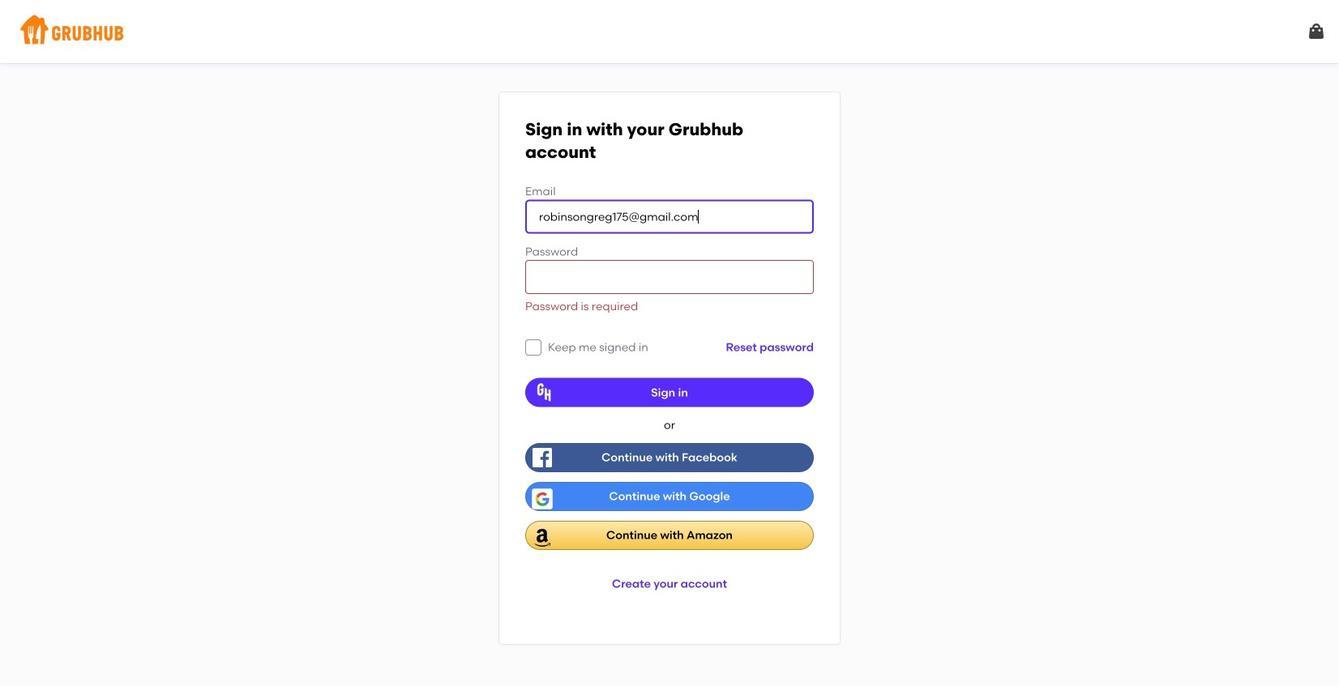 Task type: vqa. For each thing, say whether or not it's contained in the screenshot.
Near
no



Task type: locate. For each thing, give the bounding box(es) containing it.
alert
[[526, 300, 638, 314]]

svg image
[[1307, 22, 1327, 41]]

main navigation navigation
[[0, 0, 1340, 63]]

None email field
[[526, 200, 814, 234]]

svg image
[[529, 343, 538, 353]]

None password field
[[526, 260, 814, 295]]



